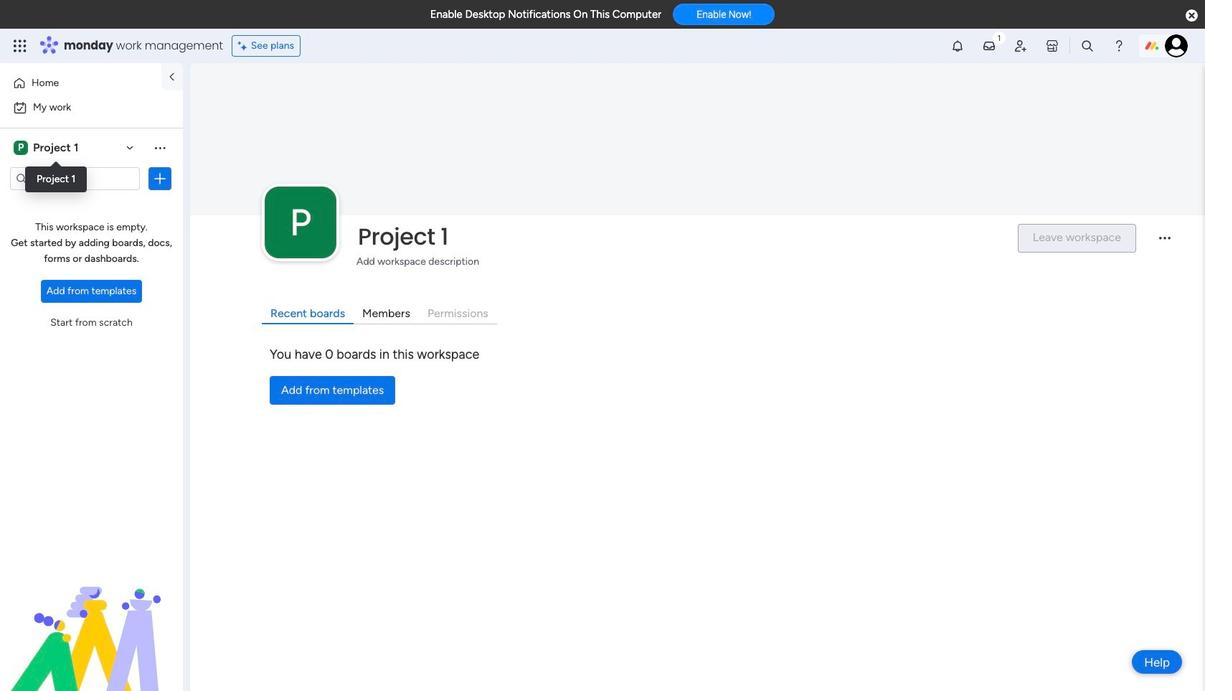 Task type: locate. For each thing, give the bounding box(es) containing it.
select product image
[[13, 39, 27, 53]]

1 horizontal spatial workspace image
[[265, 187, 337, 258]]

workspace image
[[14, 140, 28, 156], [265, 187, 337, 258]]

1 vertical spatial option
[[9, 96, 174, 119]]

search everything image
[[1081, 39, 1095, 53]]

lottie animation element
[[0, 546, 183, 691]]

help image
[[1113, 39, 1127, 53]]

Search in workspace field
[[30, 170, 120, 187]]

v2 ellipsis image
[[1160, 237, 1171, 249]]

0 horizontal spatial workspace image
[[14, 140, 28, 156]]

0 vertical spatial option
[[9, 72, 153, 95]]

lottie animation image
[[0, 546, 183, 691]]

option
[[9, 72, 153, 95], [9, 96, 174, 119]]

option down select product image
[[9, 72, 153, 95]]

1 vertical spatial workspace image
[[265, 187, 337, 258]]

workspace options image
[[153, 141, 167, 155]]

1 image
[[993, 29, 1006, 46]]

None field
[[355, 222, 1006, 252]]

option up workspace selection element
[[9, 96, 174, 119]]



Task type: describe. For each thing, give the bounding box(es) containing it.
options image
[[153, 172, 167, 186]]

1 option from the top
[[9, 72, 153, 95]]

kendall parks image
[[1166, 34, 1189, 57]]

see plans image
[[238, 38, 251, 54]]

0 vertical spatial workspace image
[[14, 140, 28, 156]]

monday marketplace image
[[1046, 39, 1060, 53]]

update feed image
[[983, 39, 997, 53]]

dapulse close image
[[1187, 9, 1199, 23]]

2 option from the top
[[9, 96, 174, 119]]

notifications image
[[951, 39, 965, 53]]

invite members image
[[1014, 39, 1029, 53]]

workspace selection element
[[14, 139, 81, 156]]



Task type: vqa. For each thing, say whether or not it's contained in the screenshot.
Private board icon
no



